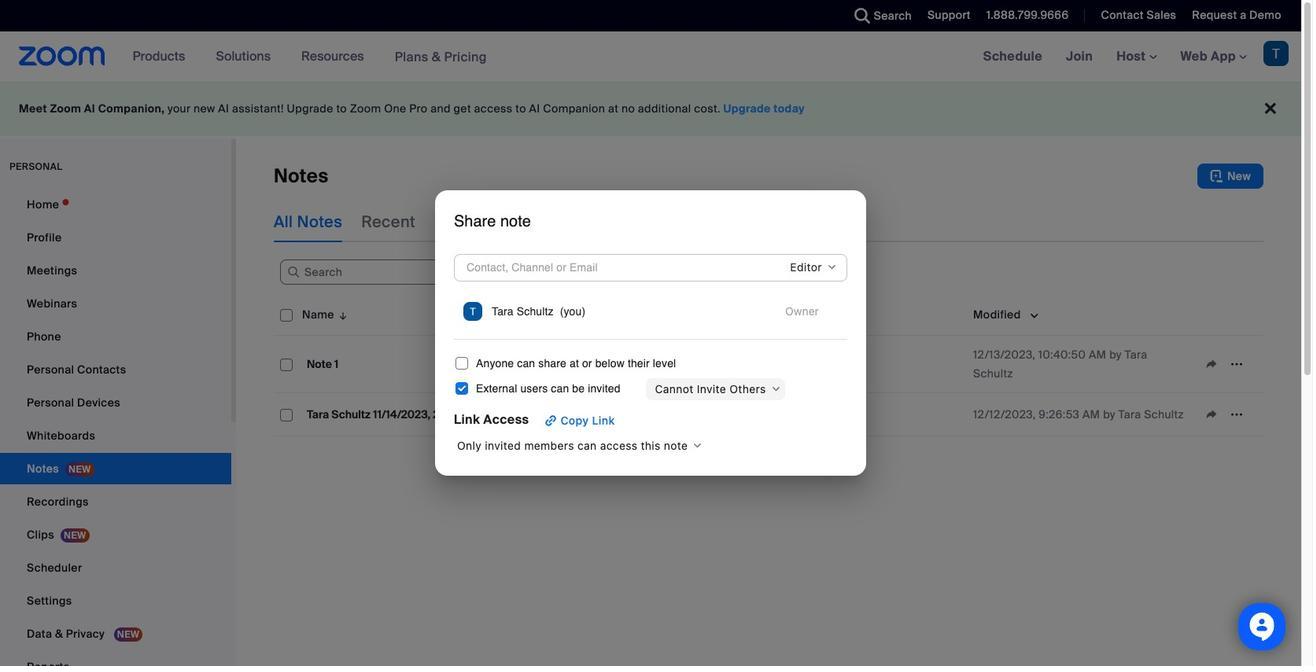 Task type: locate. For each thing, give the bounding box(es) containing it.
data
[[27, 627, 52, 642]]

request a demo
[[1193, 8, 1283, 22]]

1 vertical spatial personal
[[27, 396, 74, 410]]

am right "10:40:50"
[[1090, 348, 1107, 362]]

schultz inside owner menu item
[[517, 306, 554, 318]]

2 vertical spatial can
[[578, 439, 597, 452]]

contact
[[1102, 8, 1145, 22]]

share
[[539, 357, 567, 370]]

tara inside 12/13/2023, 10:40:50 am by tara schultz
[[1125, 348, 1148, 362]]

access left this
[[601, 439, 638, 452]]

2 personal from the top
[[27, 396, 74, 410]]

only invited members can access this note button
[[454, 435, 707, 457]]

can left share at left
[[517, 357, 536, 370]]

tara right 9:26:53
[[1119, 408, 1142, 422]]

note inside popup button
[[664, 439, 688, 452]]

demo
[[1250, 8, 1283, 22]]

personal up whiteboards
[[27, 396, 74, 410]]

am inside 12/13/2023, 10:40:50 am by tara schultz
[[1090, 348, 1107, 362]]

by
[[1110, 348, 1123, 362], [1104, 408, 1116, 422]]

tara inside button
[[307, 408, 329, 422]]

anyone can share at or below their level
[[476, 357, 677, 370]]

their
[[628, 357, 650, 370]]

1 horizontal spatial upgrade
[[724, 102, 771, 116]]

recent
[[361, 212, 416, 232]]

note right this
[[664, 439, 688, 452]]

1 vertical spatial can
[[551, 383, 569, 395]]

&
[[432, 48, 441, 65], [55, 627, 63, 642]]

0 vertical spatial at
[[609, 102, 619, 116]]

upgrade
[[287, 102, 334, 116], [724, 102, 771, 116]]

1 horizontal spatial link
[[592, 414, 615, 427]]

1 horizontal spatial to
[[516, 102, 527, 116]]

1 horizontal spatial access
[[601, 439, 638, 452]]

meet zoom ai companion, footer
[[0, 82, 1302, 136]]

to left companion
[[516, 102, 527, 116]]

copy link
[[561, 414, 615, 427]]

0 horizontal spatial ai
[[84, 102, 95, 116]]

1 vertical spatial note
[[664, 439, 688, 452]]

at left no
[[609, 102, 619, 116]]

personal down phone
[[27, 363, 74, 377]]

1 upgrade from the left
[[287, 102, 334, 116]]

1 vertical spatial invited
[[485, 439, 521, 452]]

banner
[[0, 31, 1302, 83]]

tabs of all notes page tab list
[[274, 202, 778, 242]]

support
[[928, 8, 971, 22]]

can
[[517, 357, 536, 370], [551, 383, 569, 395], [578, 439, 597, 452]]

to left one
[[337, 102, 347, 116]]

recordings
[[27, 495, 89, 509]]

notes right all
[[297, 212, 343, 232]]

copy
[[561, 414, 589, 427]]

meetings link
[[0, 255, 231, 287]]

1
[[335, 357, 339, 372]]

2 horizontal spatial ai
[[530, 102, 541, 116]]

0 horizontal spatial to
[[337, 102, 347, 116]]

new
[[194, 102, 215, 116]]

1.888.799.9666 button
[[975, 0, 1073, 31], [987, 8, 1069, 22]]

owner button
[[776, 301, 838, 323]]

arrow down image
[[335, 305, 349, 324]]

application
[[274, 294, 1276, 449], [620, 353, 757, 376]]

ai
[[84, 102, 95, 116], [218, 102, 229, 116], [530, 102, 541, 116]]

1 horizontal spatial &
[[432, 48, 441, 65]]

external users can be invited
[[476, 383, 621, 395]]

notes for all
[[297, 212, 343, 232]]

contact sales link up meetings "navigation"
[[1102, 8, 1177, 22]]

1 horizontal spatial can
[[551, 383, 569, 395]]

personal for personal devices
[[27, 396, 74, 410]]

0 vertical spatial by
[[1110, 348, 1123, 362]]

cell inside application
[[614, 400, 764, 430]]

Search text field
[[280, 260, 485, 285]]

by right "10:40:50"
[[1110, 348, 1123, 362]]

cannot invite others
[[655, 382, 767, 396]]

by inside 12/13/2023, 10:40:50 am by tara schultz
[[1110, 348, 1123, 362]]

copy link button
[[536, 410, 622, 432]]

ai left companion
[[530, 102, 541, 116]]

by for 9:26:53
[[1104, 408, 1116, 422]]

0 horizontal spatial link
[[454, 412, 480, 428]]

access right the get
[[474, 102, 513, 116]]

1 horizontal spatial at
[[609, 102, 619, 116]]

2:21:41
[[433, 408, 467, 422]]

1.888.799.9666
[[987, 8, 1069, 22]]

0 vertical spatial &
[[432, 48, 441, 65]]

12/12/2023, 9:26:53 am by tara schultz
[[974, 408, 1185, 422]]

tara right tara schultz icon
[[492, 306, 514, 318]]

name
[[302, 308, 335, 322]]

1 personal from the top
[[27, 363, 74, 377]]

0 horizontal spatial upgrade
[[287, 102, 334, 116]]

0 horizontal spatial can
[[517, 357, 536, 370]]

3 ai from the left
[[530, 102, 541, 116]]

share
[[454, 213, 496, 231]]

note
[[307, 357, 332, 372]]

link up only
[[454, 412, 480, 428]]

users
[[521, 383, 548, 395]]

1 horizontal spatial invited
[[588, 383, 621, 395]]

zoom right 'meet' on the top of the page
[[50, 102, 81, 116]]

recordings link
[[0, 487, 231, 518]]

ai left companion,
[[84, 102, 95, 116]]

schultz inside button
[[332, 408, 371, 422]]

only invited members can access this note
[[457, 439, 688, 452]]

1 vertical spatial access
[[601, 439, 638, 452]]

contact sales link up join
[[1090, 0, 1181, 31]]

clips
[[27, 528, 54, 542]]

upgrade down the product information navigation
[[287, 102, 334, 116]]

0 horizontal spatial note
[[501, 213, 531, 231]]

cost.
[[695, 102, 721, 116]]

1 vertical spatial &
[[55, 627, 63, 642]]

profile link
[[0, 222, 231, 254]]

0 horizontal spatial zoom
[[50, 102, 81, 116]]

access
[[484, 412, 529, 428]]

0 horizontal spatial at
[[570, 357, 579, 370]]

& inside data & privacy link
[[55, 627, 63, 642]]

pricing
[[444, 48, 487, 65]]

at left or
[[570, 357, 579, 370]]

tara down note
[[307, 408, 329, 422]]

upgrade today link
[[724, 102, 805, 116]]

personal contacts
[[27, 363, 126, 377]]

editor
[[791, 261, 823, 274]]

shared with me
[[525, 212, 643, 232]]

webinars
[[27, 297, 77, 311]]

meet
[[19, 102, 47, 116]]

0 vertical spatial invited
[[588, 383, 621, 395]]

12/13/2023, 10:40:50 am by tara schultz
[[974, 348, 1148, 381]]

data & privacy
[[27, 627, 108, 642]]

others
[[730, 382, 767, 396]]

upgrade right cost.
[[724, 102, 771, 116]]

zoom left one
[[350, 102, 381, 116]]

1 horizontal spatial ai
[[218, 102, 229, 116]]

invited down access at bottom
[[485, 439, 521, 452]]

1 horizontal spatial zoom
[[350, 102, 381, 116]]

zoom logo image
[[19, 46, 105, 66]]

or
[[583, 357, 593, 370]]

1 vertical spatial am
[[1083, 408, 1101, 422]]

1 vertical spatial by
[[1104, 408, 1116, 422]]

data & privacy link
[[0, 619, 231, 650]]

0 horizontal spatial &
[[55, 627, 63, 642]]

access
[[474, 102, 513, 116], [601, 439, 638, 452]]

contact sales
[[1102, 8, 1177, 22]]

by right 9:26:53
[[1104, 408, 1116, 422]]

personal
[[27, 363, 74, 377], [27, 396, 74, 410]]

1 vertical spatial at
[[570, 357, 579, 370]]

this
[[641, 439, 661, 452]]

all notes
[[274, 212, 343, 232]]

owner
[[786, 305, 820, 318], [770, 308, 805, 322]]

cannot
[[655, 382, 694, 396]]

& right data
[[55, 627, 63, 642]]

tara schultz (you)
[[492, 306, 586, 318]]

& right plans
[[432, 48, 441, 65]]

meetings navigation
[[972, 31, 1302, 83]]

cell
[[614, 400, 764, 430]]

note
[[501, 213, 531, 231], [664, 439, 688, 452]]

zoom
[[50, 102, 81, 116], [350, 102, 381, 116]]

cannot invite others button
[[646, 378, 785, 400]]

10:40:50
[[1039, 348, 1087, 362]]

meetings
[[27, 264, 77, 278]]

devices
[[77, 396, 120, 410]]

0 vertical spatial personal
[[27, 363, 74, 377]]

& inside the product information navigation
[[432, 48, 441, 65]]

2 upgrade from the left
[[724, 102, 771, 116]]

0 horizontal spatial invited
[[485, 439, 521, 452]]

am right 9:26:53
[[1083, 408, 1101, 422]]

me
[[619, 212, 643, 232]]

0 vertical spatial am
[[1090, 348, 1107, 362]]

invite
[[697, 382, 727, 396]]

can left be
[[551, 383, 569, 395]]

link right copy
[[592, 414, 615, 427]]

tara inside owner menu item
[[492, 306, 514, 318]]

2 horizontal spatial can
[[578, 439, 597, 452]]

anyone
[[476, 357, 514, 370]]

notes right the my
[[461, 212, 506, 232]]

notes
[[274, 164, 329, 188], [297, 212, 343, 232], [461, 212, 506, 232]]

with
[[584, 212, 615, 232]]

1 horizontal spatial note
[[664, 439, 688, 452]]

can down copy link
[[578, 439, 597, 452]]

level
[[653, 357, 677, 370]]

note right share
[[501, 213, 531, 231]]

new button
[[1198, 164, 1264, 189]]

0 vertical spatial can
[[517, 357, 536, 370]]

ai right new
[[218, 102, 229, 116]]

can inside popup button
[[578, 439, 597, 452]]

0 vertical spatial access
[[474, 102, 513, 116]]

tara right "10:40:50"
[[1125, 348, 1148, 362]]

share note dialog
[[435, 191, 867, 476]]

owner inside dropdown button
[[786, 305, 820, 318]]

invited right be
[[588, 383, 621, 395]]

personal devices link
[[0, 387, 231, 419]]

0 horizontal spatial access
[[474, 102, 513, 116]]



Task type: vqa. For each thing, say whether or not it's contained in the screenshot.
top Personal
yes



Task type: describe. For each thing, give the bounding box(es) containing it.
meet zoom ai companion, your new ai assistant! upgrade to zoom one pro and get access to ai companion at no additional cost. upgrade today
[[19, 102, 805, 116]]

editor button
[[781, 257, 842, 279]]

starred element
[[614, 294, 764, 336]]

scheduler link
[[0, 553, 231, 584]]

additional
[[638, 102, 692, 116]]

link inside button
[[592, 414, 615, 427]]

note 1 button
[[302, 354, 343, 375]]

personal contacts link
[[0, 354, 231, 386]]

tara schultz image
[[464, 303, 483, 322]]

& for pricing
[[432, 48, 441, 65]]

access inside meet zoom ai companion, "footer"
[[474, 102, 513, 116]]

profile
[[27, 231, 62, 245]]

invited inside popup button
[[485, 439, 521, 452]]

privacy
[[66, 627, 105, 642]]

your
[[168, 102, 191, 116]]

phone
[[27, 330, 61, 344]]

Contact, Channel or Email text field
[[464, 257, 744, 279]]

phone link
[[0, 321, 231, 353]]

link access
[[454, 412, 529, 428]]

get
[[454, 102, 472, 116]]

one
[[384, 102, 407, 116]]

at inside share note dialog
[[570, 357, 579, 370]]

at inside meet zoom ai companion, "footer"
[[609, 102, 619, 116]]

join
[[1067, 48, 1094, 65]]

whiteboards link
[[0, 420, 231, 452]]

1 to from the left
[[337, 102, 347, 116]]

access inside popup button
[[601, 439, 638, 452]]

join link
[[1055, 31, 1105, 82]]

9:26:53
[[1039, 408, 1080, 422]]

1 zoom from the left
[[50, 102, 81, 116]]

personal for personal contacts
[[27, 363, 74, 377]]

pm
[[469, 408, 486, 422]]

am for 10:40:50
[[1090, 348, 1107, 362]]

note 1
[[307, 357, 339, 372]]

2 zoom from the left
[[350, 102, 381, 116]]

& for privacy
[[55, 627, 63, 642]]

tara schultz 11/14/2023, 2:21:41 pm button
[[302, 405, 491, 425]]

scheduler
[[27, 561, 82, 576]]

application containing name
[[274, 294, 1276, 449]]

new
[[1228, 169, 1252, 183]]

12/13/2023,
[[974, 348, 1036, 362]]

settings
[[27, 594, 72, 609]]

schultz inside 12/13/2023, 10:40:50 am by tara schultz
[[974, 367, 1014, 381]]

below
[[596, 357, 625, 370]]

by for 10:40:50
[[1110, 348, 1123, 362]]

no
[[622, 102, 635, 116]]

personal menu menu
[[0, 189, 231, 667]]

am for 9:26:53
[[1083, 408, 1101, 422]]

shared
[[525, 212, 580, 232]]

schedule link
[[972, 31, 1055, 82]]

contacts
[[77, 363, 126, 377]]

banner containing schedule
[[0, 31, 1302, 83]]

tara schultz 11/14/2023, 2:21:41 pm
[[307, 408, 486, 422]]

1 ai from the left
[[84, 102, 95, 116]]

product information navigation
[[121, 31, 499, 83]]

0 vertical spatial note
[[501, 213, 531, 231]]

(you)
[[560, 306, 586, 318]]

companion
[[543, 102, 606, 116]]

my
[[435, 212, 457, 232]]

only
[[457, 439, 482, 452]]

11/14/2023,
[[373, 408, 431, 422]]

and
[[431, 102, 451, 116]]

my notes
[[435, 212, 506, 232]]

companion,
[[98, 102, 165, 116]]

personal
[[9, 161, 63, 173]]

12/12/2023,
[[974, 408, 1037, 422]]

share note
[[454, 213, 531, 231]]

be
[[573, 383, 585, 395]]

plans & pricing
[[395, 48, 487, 65]]

notes for my
[[461, 212, 506, 232]]

members
[[525, 439, 575, 452]]

owner menu item
[[461, 298, 842, 326]]

whiteboards
[[27, 429, 95, 443]]

sales
[[1147, 8, 1177, 22]]

clips link
[[0, 520, 231, 551]]

personal devices
[[27, 396, 120, 410]]

notes up all notes
[[274, 164, 329, 188]]

home link
[[0, 189, 231, 220]]

a
[[1241, 8, 1247, 22]]

today
[[774, 102, 805, 116]]

2 to from the left
[[516, 102, 527, 116]]

assistant!
[[232, 102, 284, 116]]

home
[[27, 198, 59, 212]]

plans
[[395, 48, 429, 65]]

2 ai from the left
[[218, 102, 229, 116]]

external
[[476, 383, 518, 395]]

all
[[274, 212, 293, 232]]

pro
[[410, 102, 428, 116]]



